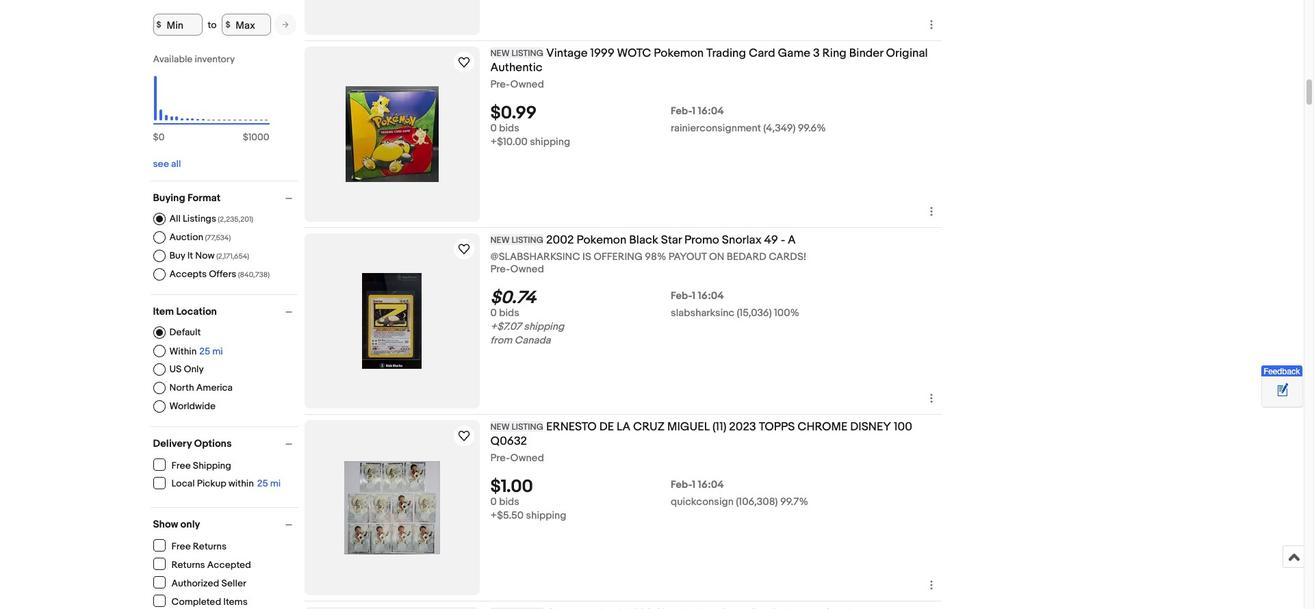 Task type: describe. For each thing, give the bounding box(es) containing it.
0 vertical spatial 25 mi button
[[199, 346, 223, 357]]

buy it now (2,171,654)
[[169, 250, 249, 262]]

ernesto
[[546, 420, 597, 434]]

0 vertical spatial 25
[[199, 346, 210, 357]]

2002
[[546, 233, 574, 247]]

cruz
[[633, 420, 665, 434]]

only
[[184, 364, 204, 375]]

now
[[195, 250, 215, 262]]

$1.00
[[491, 477, 533, 498]]

owned for $1.00
[[510, 452, 544, 465]]

us only link
[[153, 364, 204, 376]]

bids for $1.00
[[499, 496, 520, 509]]

accepts
[[169, 268, 207, 280]]

new for $0.99
[[491, 48, 510, 59]]

(106,308)
[[736, 496, 778, 509]]

pre- for $0.99
[[491, 78, 510, 91]]

1 horizontal spatial mi
[[270, 478, 281, 490]]

new listing for $1.00
[[491, 422, 544, 433]]

free for delivery
[[172, 460, 191, 471]]

new for $1.00
[[491, 422, 510, 433]]

within 25 mi
[[169, 346, 223, 357]]

completed items link
[[153, 595, 248, 608]]

new inside the new listing 2002 pokemon black star promo snorlax 49 - a @slabsharksinc is offering 98% payout on bedard cards! pre-owned
[[491, 235, 510, 246]]

2023
[[729, 420, 756, 434]]

north america link
[[153, 382, 233, 394]]

offering
[[594, 251, 643, 264]]

shipping for $0.99
[[530, 136, 570, 149]]

star
[[661, 233, 682, 247]]

2002 pokemon black star promo snorlax 49 - a image
[[362, 273, 422, 369]]

location
[[176, 305, 217, 318]]

shipping
[[193, 460, 231, 471]]

 (2,235,201) Items text field
[[216, 215, 253, 224]]

q0632
[[491, 435, 527, 448]]

promo
[[685, 233, 720, 247]]

2 bids from the top
[[499, 307, 520, 320]]

accepts offers (840,738)
[[169, 268, 270, 280]]

new listing for $0.99
[[491, 48, 544, 59]]

100
[[894, 420, 913, 434]]

item location button
[[153, 305, 298, 318]]

2 16:04 from the top
[[698, 290, 724, 303]]

authorized seller link
[[153, 576, 247, 589]]

listing for $0.99
[[512, 48, 544, 59]]

buy
[[169, 250, 185, 262]]

-
[[781, 233, 785, 247]]

original
[[886, 47, 928, 60]]

all
[[171, 158, 181, 170]]

it
[[187, 250, 193, 262]]

16:04 for $0.99
[[698, 105, 724, 118]]

listing for $1.00
[[512, 422, 544, 433]]

1999
[[590, 47, 615, 60]]

us
[[169, 364, 182, 375]]

delivery
[[153, 437, 192, 450]]

completed items
[[172, 596, 248, 608]]

vintage 1999 wotc pokemon trading card game 3 ring binder original authentic heading
[[491, 47, 928, 75]]

+$5.50
[[491, 510, 524, 523]]

free shipping
[[172, 460, 231, 471]]

trading
[[707, 47, 746, 60]]

0 up '+$10.00'
[[491, 122, 497, 135]]

options
[[194, 437, 232, 450]]

available
[[153, 53, 193, 65]]

la
[[617, 420, 631, 434]]

show
[[153, 518, 178, 531]]

local
[[172, 478, 195, 490]]

inventory
[[195, 53, 235, 65]]

binder
[[849, 47, 884, 60]]

listing inside the new listing 2002 pokemon black star promo snorlax 49 - a @slabsharksinc is offering 98% payout on bedard cards! pre-owned
[[512, 235, 544, 246]]

completed
[[172, 596, 221, 608]]

owned inside the new listing 2002 pokemon black star promo snorlax 49 - a @slabsharksinc is offering 98% payout on bedard cards! pre-owned
[[510, 263, 544, 276]]

feb- for $1.00
[[671, 479, 692, 492]]

rainierconsignment
[[671, 122, 761, 135]]

 (840,738) Items text field
[[236, 270, 270, 279]]

only
[[180, 518, 200, 531]]

(2,171,654)
[[216, 252, 249, 261]]

1 for $0.99
[[692, 105, 696, 118]]

watch ernesto de la cruz miguel (11) 2023 topps chrome disney 100 q0632 image
[[456, 428, 472, 444]]

north america
[[169, 382, 233, 394]]

within
[[229, 478, 254, 490]]

free returns link
[[153, 540, 227, 552]]

auction (77,534)
[[169, 231, 231, 243]]

default link
[[153, 327, 201, 339]]

0 inside image
[[159, 131, 165, 143]]

+$10.00
[[491, 136, 528, 149]]

feb-1 16:04 0 bids for $1.00
[[491, 479, 724, 509]]

watch vintage 1999 wotc pokemon trading card game 3 ring binder original authentic image
[[456, 54, 472, 71]]

(15,036)
[[737, 307, 772, 320]]

disney
[[850, 420, 892, 434]]

items
[[223, 596, 248, 608]]

local pickup within link
[[153, 477, 257, 490]]

0 up +$5.50
[[491, 496, 497, 509]]

shipping inside slabsharksinc (15,036) 100% +$7.07 shipping from canada
[[524, 321, 564, 334]]

(4,349)
[[764, 122, 796, 135]]

owned for $0.99
[[510, 78, 544, 91]]

Maximum Value in $ text field
[[222, 14, 271, 36]]

free shipping link
[[153, 459, 232, 471]]

pre-owned for $1.00
[[491, 452, 544, 465]]

1 horizontal spatial 25 mi button
[[257, 477, 281, 490]]

bids for $0.99
[[499, 122, 520, 135]]

default
[[169, 327, 201, 338]]

$ 0
[[153, 131, 165, 143]]

feb- for $0.99
[[671, 105, 692, 118]]

feb-1 16:04 0 bids for $0.99
[[491, 105, 724, 135]]

98%
[[645, 251, 666, 264]]

vintage 1999 wotc pokemon trading card game 3 ring binder original authentic image
[[345, 86, 439, 182]]

see all
[[153, 158, 181, 170]]

topps
[[759, 420, 795, 434]]

+$7.07
[[491, 321, 522, 334]]



Task type: vqa. For each thing, say whether or not it's contained in the screenshot.
triple
no



Task type: locate. For each thing, give the bounding box(es) containing it.
bids up '+$10.00'
[[499, 122, 520, 135]]

accepted
[[207, 559, 251, 571]]

mi right within link
[[212, 346, 223, 357]]

pokemon inside the new listing 2002 pokemon black star promo snorlax 49 - a @slabsharksinc is offering 98% payout on bedard cards! pre-owned
[[577, 233, 627, 247]]

1 listing from the top
[[512, 48, 544, 59]]

graph of available inventory between $0 and $1000+ image
[[153, 53, 269, 150]]

2 1 from the top
[[692, 290, 696, 303]]

free for show
[[172, 541, 191, 552]]

pokemon for black
[[577, 233, 627, 247]]

feb- up slabsharksinc
[[671, 290, 692, 303]]

1 vertical spatial new
[[491, 235, 510, 246]]

99.7%
[[780, 496, 809, 509]]

3 feb- from the top
[[671, 479, 692, 492]]

0 vertical spatial bids
[[499, 122, 520, 135]]

0 vertical spatial 16:04
[[698, 105, 724, 118]]

on
[[709, 251, 725, 264]]

available inventory
[[153, 53, 235, 65]]

seller
[[221, 578, 246, 589]]

payout
[[669, 251, 707, 264]]

1000
[[248, 131, 269, 143]]

1 vertical spatial pokemon
[[577, 233, 627, 247]]

format
[[188, 192, 221, 205]]

25
[[199, 346, 210, 357], [257, 478, 268, 490]]

pre- for $1.00
[[491, 452, 510, 465]]

3
[[813, 47, 820, 60]]

bids
[[499, 122, 520, 135], [499, 307, 520, 320], [499, 496, 520, 509]]

all
[[169, 213, 181, 225]]

2 vertical spatial listing
[[512, 422, 544, 433]]

from
[[491, 334, 512, 347]]

worldwide
[[169, 401, 216, 412]]

pokemon up is
[[577, 233, 627, 247]]

feedback
[[1264, 367, 1301, 377]]

all listings (2,235,201)
[[169, 213, 253, 225]]

authorized
[[172, 578, 219, 589]]

1 horizontal spatial 25
[[257, 478, 268, 490]]

16:04 up quickconsign
[[698, 479, 724, 492]]

free returns
[[172, 541, 227, 552]]

shipping right '+$10.00'
[[530, 136, 570, 149]]

0 vertical spatial mi
[[212, 346, 223, 357]]

1 feb- from the top
[[671, 105, 692, 118]]

1 vertical spatial 25 mi button
[[257, 477, 281, 490]]

new up 'q0632'
[[491, 422, 510, 433]]

1 new from the top
[[491, 48, 510, 59]]

2 listing from the top
[[512, 235, 544, 246]]

0 vertical spatial owned
[[510, 78, 544, 91]]

2 vertical spatial 16:04
[[698, 479, 724, 492]]

1 vertical spatial pre-
[[491, 263, 510, 276]]

0 vertical spatial 1
[[692, 105, 696, 118]]

shipping up canada
[[524, 321, 564, 334]]

25 mi
[[257, 478, 281, 490]]

bids up +$5.50
[[499, 496, 520, 509]]

16:04 up slabsharksinc
[[698, 290, 724, 303]]

owned up $0.74
[[510, 263, 544, 276]]

owned down "authentic"
[[510, 78, 544, 91]]

2 new listing from the top
[[491, 422, 544, 433]]

1 pre- from the top
[[491, 78, 510, 91]]

pre- down 'q0632'
[[491, 452, 510, 465]]

local pickup within
[[172, 478, 254, 490]]

3 new from the top
[[491, 422, 510, 433]]

buying
[[153, 192, 185, 205]]

miguel
[[668, 420, 710, 434]]

3 listing from the top
[[512, 422, 544, 433]]

2 vertical spatial 1
[[692, 479, 696, 492]]

1 vertical spatial free
[[172, 541, 191, 552]]

3 16:04 from the top
[[698, 479, 724, 492]]

0 vertical spatial pokemon
[[654, 47, 704, 60]]

1 up quickconsign
[[692, 479, 696, 492]]

owned down 'q0632'
[[510, 452, 544, 465]]

within
[[169, 346, 197, 357]]

quickconsign (106,308) 99.7% +$5.50 shipping
[[491, 496, 809, 523]]

Minimum Value in $ text field
[[153, 14, 202, 36]]

quickconsign
[[671, 496, 734, 509]]

1 feb-1 16:04 0 bids from the top
[[491, 105, 724, 135]]

1 vertical spatial pre-owned
[[491, 452, 544, 465]]

new up "authentic"
[[491, 48, 510, 59]]

listing inside vintage 1999 wotc pokemon trading card game 3 ring binder original authentic heading
[[512, 48, 544, 59]]

ernesto de la cruz miguel (11) 2023 topps chrome disney 100 q0632 image
[[344, 461, 440, 555]]

0 horizontal spatial 25 mi button
[[199, 346, 223, 357]]

delivery options
[[153, 437, 232, 450]]

0 horizontal spatial 25
[[199, 346, 210, 357]]

1 vertical spatial owned
[[510, 263, 544, 276]]

show only
[[153, 518, 200, 531]]

1 vertical spatial 1
[[692, 290, 696, 303]]

show only button
[[153, 518, 298, 531]]

chrome
[[798, 420, 848, 434]]

3 feb-1 16:04 0 bids from the top
[[491, 479, 724, 509]]

new listing inside ernesto de la cruz miguel (11) 2023 topps chrome disney 100 q0632 "heading"
[[491, 422, 544, 433]]

pokemon
[[654, 47, 704, 60], [577, 233, 627, 247]]

feb- up the rainierconsignment (4,349) 99.6% +$10.00 shipping
[[671, 105, 692, 118]]

1 owned from the top
[[510, 78, 544, 91]]

offers
[[209, 268, 236, 280]]

1 pre-owned from the top
[[491, 78, 544, 91]]

2 feb-1 16:04 0 bids from the top
[[491, 290, 724, 320]]

pickup
[[197, 478, 226, 490]]

0 vertical spatial feb-
[[671, 105, 692, 118]]

(2,235,201)
[[218, 215, 253, 224]]

1 16:04 from the top
[[698, 105, 724, 118]]

0 vertical spatial feb-1 16:04 0 bids
[[491, 105, 724, 135]]

pre- down "authentic"
[[491, 78, 510, 91]]

0 horizontal spatial pokemon
[[577, 233, 627, 247]]

returns
[[193, 541, 227, 552], [172, 559, 205, 571]]

bids up '+$7.07'
[[499, 307, 520, 320]]

0 vertical spatial shipping
[[530, 136, 570, 149]]

new inside ernesto de la cruz miguel (11) 2023 topps chrome disney 100 q0632 "heading"
[[491, 422, 510, 433]]

feb-1 16:04 0 bids
[[491, 105, 724, 135], [491, 290, 724, 320], [491, 479, 724, 509]]

2 free from the top
[[172, 541, 191, 552]]

1 up rainierconsignment
[[692, 105, 696, 118]]

3 owned from the top
[[510, 452, 544, 465]]

1 vertical spatial bids
[[499, 307, 520, 320]]

1 vertical spatial returns
[[172, 559, 205, 571]]

1 bids from the top
[[499, 122, 520, 135]]

authorized seller
[[172, 578, 246, 589]]

new listing 2002 pokemon black star promo snorlax 49 - a @slabsharksinc is offering 98% payout on bedard cards! pre-owned
[[491, 233, 807, 276]]

listing inside ernesto de la cruz miguel (11) 2023 topps chrome disney 100 q0632 "heading"
[[512, 422, 544, 433]]

ring
[[823, 47, 847, 60]]

shipping inside quickconsign (106,308) 99.7% +$5.50 shipping
[[526, 510, 567, 523]]

1 vertical spatial listing
[[512, 235, 544, 246]]

3 bids from the top
[[499, 496, 520, 509]]

 (77,534) Items text field
[[203, 233, 231, 242]]

1 free from the top
[[172, 460, 191, 471]]

0 vertical spatial new
[[491, 48, 510, 59]]

1 1 from the top
[[692, 105, 696, 118]]

1 vertical spatial new listing
[[491, 422, 544, 433]]

shipping right +$5.50
[[526, 510, 567, 523]]

auction
[[169, 231, 203, 243]]

snorlax
[[722, 233, 762, 247]]

0 horizontal spatial mi
[[212, 346, 223, 357]]

2002 pokemon black star promo snorlax 49 - a heading
[[491, 233, 796, 247]]

25 right within
[[257, 478, 268, 490]]

america
[[196, 382, 233, 394]]

3 1 from the top
[[692, 479, 696, 492]]

pre-owned down 'q0632'
[[491, 452, 544, 465]]

$ 1000
[[243, 131, 269, 143]]

25 mi button up only
[[199, 346, 223, 357]]

bedard
[[727, 251, 767, 264]]

2 new from the top
[[491, 235, 510, 246]]

1 vertical spatial mi
[[270, 478, 281, 490]]

0 vertical spatial pre-owned
[[491, 78, 544, 91]]

1 for $1.00
[[692, 479, 696, 492]]

1 up slabsharksinc
[[692, 290, 696, 303]]

listing up @slabsharksinc
[[512, 235, 544, 246]]

new listing up "authentic"
[[491, 48, 544, 59]]

0 vertical spatial pre-
[[491, 78, 510, 91]]

pre-owned
[[491, 78, 544, 91], [491, 452, 544, 465]]

new listing up 'q0632'
[[491, 422, 544, 433]]

new listing inside vintage 1999 wotc pokemon trading card game 3 ring binder original authentic heading
[[491, 48, 544, 59]]

returns down the free returns link
[[172, 559, 205, 571]]

2 vertical spatial new
[[491, 422, 510, 433]]

vintage
[[546, 47, 588, 60]]

vintage 1999 wotc pokemon trading card game 3 ring binder original authentic
[[491, 47, 928, 75]]

100%
[[774, 307, 800, 320]]

2 vertical spatial pre-
[[491, 452, 510, 465]]

25 mi button right within
[[257, 477, 281, 490]]

16:04 up rainierconsignment
[[698, 105, 724, 118]]

de
[[600, 420, 614, 434]]

watch 2002 pokemon black star promo snorlax 49 - a image
[[456, 241, 472, 257]]

25 up only
[[199, 346, 210, 357]]

within link
[[169, 346, 197, 357]]

slabsharksinc (15,036) 100% +$7.07 shipping from canada
[[491, 307, 800, 347]]

heading
[[491, 607, 850, 609]]

pre-owned down "authentic"
[[491, 78, 544, 91]]

0 vertical spatial new listing
[[491, 48, 544, 59]]

(840,738)
[[238, 270, 270, 279]]

feb-1 16:04 0 bids down de
[[491, 479, 724, 509]]

(77,534)
[[205, 233, 231, 242]]

to
[[208, 19, 217, 30]]

2 vertical spatial owned
[[510, 452, 544, 465]]

$0.74
[[491, 288, 536, 309]]

authentic
[[491, 61, 543, 75]]

pokemon right wotc
[[654, 47, 704, 60]]

feb-1 16:04 0 bids down offering on the top left of the page
[[491, 290, 724, 320]]

$0.99
[[491, 103, 537, 124]]

returns accepted
[[172, 559, 251, 571]]

2 vertical spatial bids
[[499, 496, 520, 509]]

new right watch 2002 pokemon black star promo snorlax 49 - a icon
[[491, 235, 510, 246]]

1 vertical spatial 25
[[257, 478, 268, 490]]

0 up see
[[159, 131, 165, 143]]

 (2,171,654) Items text field
[[215, 252, 249, 261]]

1 vertical spatial 16:04
[[698, 290, 724, 303]]

2 feb- from the top
[[671, 290, 692, 303]]

pokemon inside vintage 1999 wotc pokemon trading card game 3 ring binder original authentic
[[654, 47, 704, 60]]

16:04 for $1.00
[[698, 479, 724, 492]]

pre- inside the new listing 2002 pokemon black star promo snorlax 49 - a @slabsharksinc is offering 98% payout on bedard cards! pre-owned
[[491, 263, 510, 276]]

$ right to
[[226, 20, 230, 30]]

16:04
[[698, 105, 724, 118], [698, 290, 724, 303], [698, 479, 724, 492]]

pre-owned for $0.99
[[491, 78, 544, 91]]

pre-
[[491, 78, 510, 91], [491, 263, 510, 276], [491, 452, 510, 465]]

see all button
[[153, 158, 181, 170]]

0 vertical spatial free
[[172, 460, 191, 471]]

ernesto de la cruz miguel (11) 2023 topps chrome disney 100 q0632 heading
[[491, 420, 913, 448]]

99.6%
[[798, 122, 826, 135]]

2 pre- from the top
[[491, 263, 510, 276]]

49
[[764, 233, 778, 247]]

$ up available at the top of page
[[157, 20, 161, 30]]

pokemon for trading
[[654, 47, 704, 60]]

$ up see
[[153, 131, 159, 143]]

free up local on the left of the page
[[172, 460, 191, 471]]

2 vertical spatial feb-
[[671, 479, 692, 492]]

feb-
[[671, 105, 692, 118], [671, 290, 692, 303], [671, 479, 692, 492]]

game
[[778, 47, 811, 60]]

shipping for $1.00
[[526, 510, 567, 523]]

1 horizontal spatial pokemon
[[654, 47, 704, 60]]

0 up '+$7.07'
[[491, 307, 497, 320]]

1 vertical spatial shipping
[[524, 321, 564, 334]]

1 vertical spatial feb-1 16:04 0 bids
[[491, 290, 724, 320]]

$ up 'buying format' dropdown button
[[243, 131, 248, 143]]

listing up "authentic"
[[512, 48, 544, 59]]

returns up returns accepted
[[193, 541, 227, 552]]

mi right within
[[270, 478, 281, 490]]

2 vertical spatial feb-1 16:04 0 bids
[[491, 479, 724, 509]]

listing up 'q0632'
[[512, 422, 544, 433]]

buying format button
[[153, 192, 298, 205]]

1 new listing from the top
[[491, 48, 544, 59]]

2 pre-owned from the top
[[491, 452, 544, 465]]

feb-1 16:04 0 bids down "1999"
[[491, 105, 724, 135]]

1 vertical spatial feb-
[[671, 290, 692, 303]]

new inside vintage 1999 wotc pokemon trading card game 3 ring binder original authentic heading
[[491, 48, 510, 59]]

25 mi button
[[199, 346, 223, 357], [257, 477, 281, 490]]

ernesto de la cruz miguel (11) 2023 topps chrome disney 100 q0632
[[491, 420, 913, 448]]

0 vertical spatial listing
[[512, 48, 544, 59]]

shipping inside the rainierconsignment (4,349) 99.6% +$10.00 shipping
[[530, 136, 570, 149]]

free down show only
[[172, 541, 191, 552]]

3 pre- from the top
[[491, 452, 510, 465]]

0 vertical spatial returns
[[193, 541, 227, 552]]

pre- up $0.74
[[491, 263, 510, 276]]

2 owned from the top
[[510, 263, 544, 276]]

2 vertical spatial shipping
[[526, 510, 567, 523]]

feb- up quickconsign
[[671, 479, 692, 492]]



